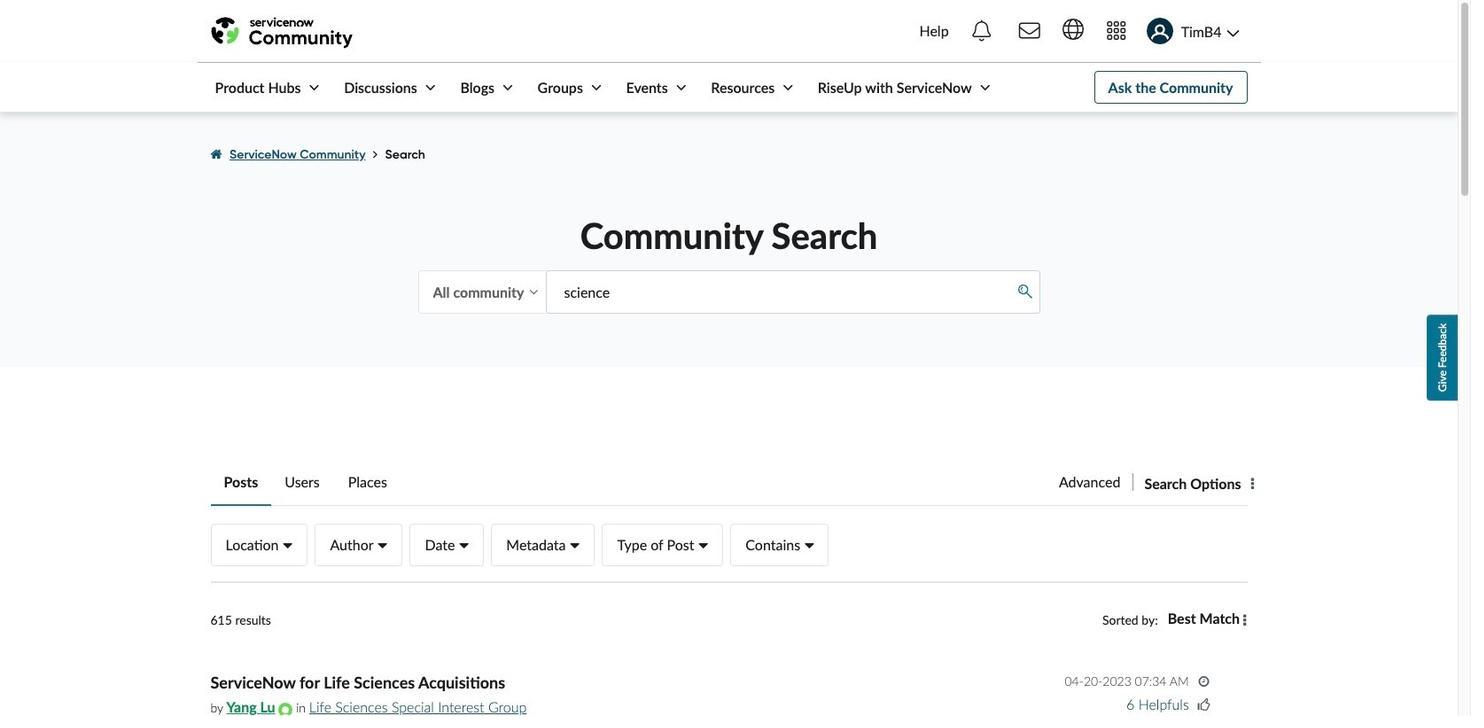Task type: locate. For each thing, give the bounding box(es) containing it.
tab panel
[[211, 601, 1248, 716]]

heading
[[1103, 601, 1167, 639]]

language selector image
[[1062, 19, 1084, 40]]

tab list
[[211, 460, 1248, 507]]

menu bar
[[197, 63, 994, 112]]

alert
[[211, 601, 1103, 639]]

list
[[211, 130, 1248, 179]]



Task type: vqa. For each thing, say whether or not it's contained in the screenshot.
rightmost advance
no



Task type: describe. For each thing, give the bounding box(es) containing it.
timb4 image
[[1147, 18, 1173, 45]]

Search text field
[[546, 270, 1040, 314]]

servicenow employee image
[[279, 703, 293, 716]]



